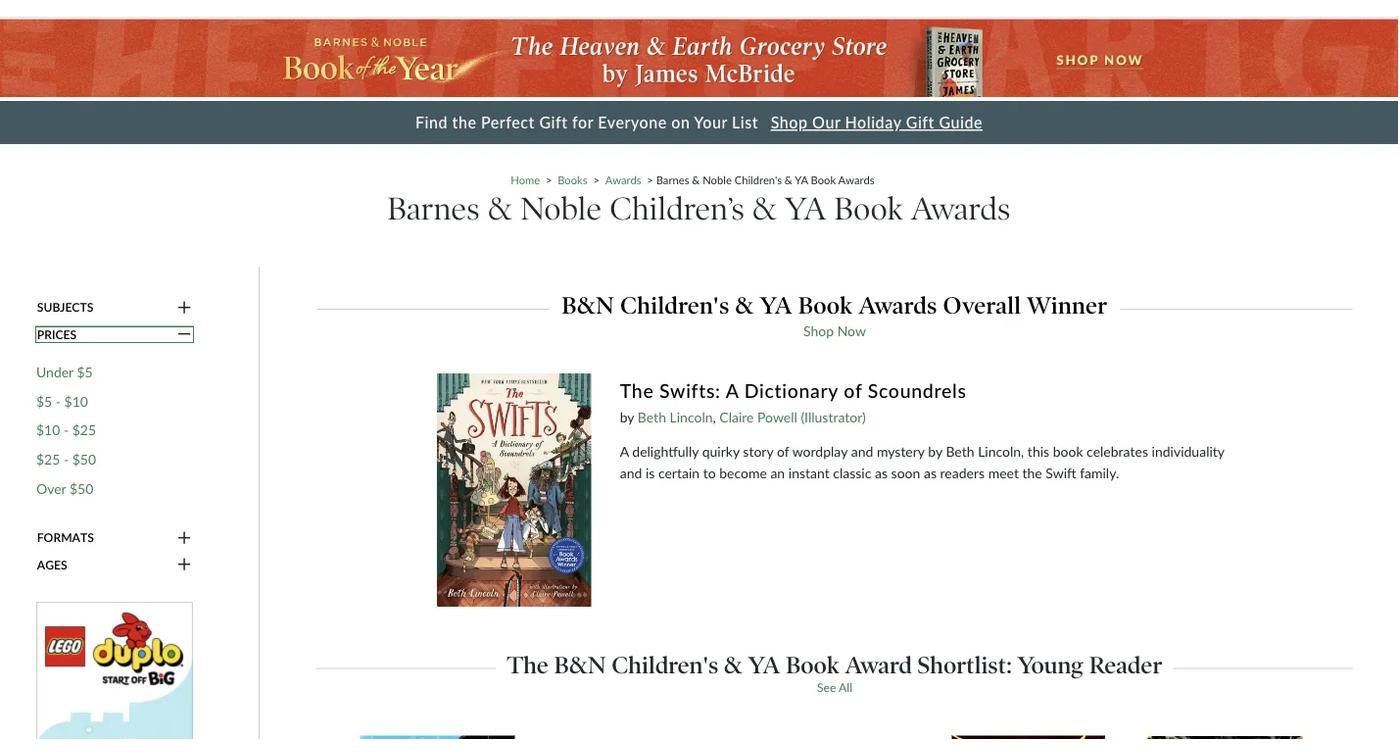 Task type: describe. For each thing, give the bounding box(es) containing it.
wordplay
[[793, 443, 848, 460]]

beth lincoln link
[[638, 409, 713, 425]]

is
[[646, 465, 655, 481]]

0 vertical spatial $50
[[72, 451, 96, 467]]

quirky
[[703, 443, 740, 460]]

powell
[[758, 409, 798, 425]]

subjects button
[[36, 299, 193, 316]]

by inside the swifts: a dictionary of scoundrels by beth lincoln , claire powell (illustrator)
[[620, 409, 635, 425]]

become
[[720, 465, 767, 481]]

minus arrow image for subjects
[[178, 299, 191, 316]]

noble for children's
[[703, 174, 732, 187]]

certain
[[659, 465, 700, 481]]

individuality
[[1152, 443, 1225, 460]]

under $5 link
[[36, 363, 93, 381]]

book
[[1054, 443, 1084, 460]]

b&n inside b&n children's & ya book awards overall winner shop now
[[562, 291, 615, 320]]

a inside the swifts: a dictionary of scoundrels by beth lincoln , claire powell (illustrator)
[[726, 379, 739, 402]]

the for b&n
[[507, 651, 549, 680]]

$5 inside "link"
[[77, 363, 93, 380]]

swifts:
[[660, 379, 721, 402]]

formats button
[[36, 529, 193, 547]]

prices button
[[36, 326, 193, 343]]

children's
[[610, 189, 745, 227]]

& inside b&n children's & ya book awards overall winner shop now
[[736, 291, 754, 320]]

over
[[36, 480, 66, 496]]

advertisement region
[[36, 602, 193, 739]]

everyone
[[598, 113, 667, 132]]

children's inside b&n children's & ya book awards overall winner shop now
[[621, 291, 730, 320]]

dictionary
[[745, 379, 839, 402]]

under $5
[[36, 363, 93, 380]]

skandar and the unicorn thief (b&n exclusive edition) image
[[951, 735, 1107, 739]]

shop inside b&n children's & ya book awards overall winner shop now
[[804, 322, 834, 339]]

swift
[[1046, 465, 1077, 481]]

the swifts: a dictionary of scoundrels by beth lincoln , claire powell (illustrator)
[[620, 379, 967, 425]]

lincoln
[[670, 409, 713, 425]]

list
[[732, 113, 759, 132]]

$5 - $10 link
[[36, 393, 88, 410]]

a inside a delightfully quirky story of wordplay and mystery by beth lincoln, this book celebrates individuality and is certain to become an instant classic as soon as readers meet the swift family.
[[620, 443, 629, 460]]

over $50 link
[[36, 480, 93, 497]]

$10 - $25 link
[[36, 422, 96, 439]]

guide
[[940, 113, 983, 132]]

ages
[[37, 557, 67, 571]]

meet
[[989, 465, 1019, 481]]

ya inside the b&n children's & ya book award shortlist: young reader see all
[[749, 651, 781, 680]]

all
[[839, 680, 853, 694]]

home link
[[511, 174, 540, 187]]

ya inside b&n children's & ya book awards overall winner shop now
[[760, 291, 793, 320]]

book down our at the right of page
[[811, 174, 836, 187]]

this
[[1028, 443, 1050, 460]]

winner
[[1028, 291, 1108, 320]]

young
[[1018, 651, 1084, 680]]

b&n inside the b&n children's & ya book award shortlist: young reader see all
[[554, 651, 606, 680]]

by inside a delightfully quirky story of wordplay and mystery by beth lincoln, this book celebrates individuality and is certain to become an instant classic as soon as readers meet the swift family.
[[929, 443, 943, 460]]

delightfully
[[633, 443, 699, 460]]

to
[[704, 465, 716, 481]]

barnes for barnes & noble children's & ya book awards
[[388, 189, 480, 227]]

- for $25
[[64, 451, 69, 467]]

children's inside the b&n children's & ya book award shortlist: young reader see all
[[612, 651, 719, 680]]

minus arrow image for prices
[[178, 326, 191, 343]]

shop now link
[[804, 322, 867, 339]]

$25 - $50
[[36, 451, 96, 467]]

the inside a delightfully quirky story of wordplay and mystery by beth lincoln, this book celebrates individuality and is certain to become an instant classic as soon as readers meet the swift family.
[[1023, 465, 1043, 481]]

awards inside b&n children's & ya book awards overall winner shop now
[[859, 291, 938, 320]]

over $50
[[36, 480, 93, 496]]

onyeka and the academy of the sun image
[[1148, 735, 1305, 739]]

the b&n children's & ya book award shortlist: young reader see all
[[507, 651, 1163, 694]]

of for scoundrels
[[844, 379, 863, 402]]

the swifts: a dictionary of scoundrels image
[[437, 374, 592, 607]]

your
[[694, 113, 728, 132]]

$25 - $50 link
[[36, 451, 96, 468]]

awards down holiday
[[839, 174, 875, 187]]

beth inside the swifts: a dictionary of scoundrels by beth lincoln , claire powell (illustrator)
[[638, 409, 667, 425]]

overall
[[944, 291, 1022, 320]]

shortlist:
[[918, 651, 1012, 680]]

(illustrator)
[[801, 409, 866, 425]]

books link
[[558, 174, 588, 187]]

holiday
[[846, 113, 902, 132]]

mystery
[[877, 443, 925, 460]]

swim team: a graphic novel image
[[359, 735, 516, 739]]

$10 inside $10 - $25 'link'
[[36, 422, 60, 438]]

perfect
[[481, 113, 535, 132]]

barnes & noble book of the year! the heaven & earth grocery store. shop now image
[[0, 19, 1399, 97]]



Task type: vqa. For each thing, say whether or not it's contained in the screenshot.
Factories
no



Task type: locate. For each thing, give the bounding box(es) containing it.
1 vertical spatial $50
[[70, 480, 93, 496]]

instant
[[789, 465, 830, 481]]

a left delightfully
[[620, 443, 629, 460]]

by right mystery at the right of page
[[929, 443, 943, 460]]

of inside the swifts: a dictionary of scoundrels by beth lincoln , claire powell (illustrator)
[[844, 379, 863, 402]]

lincoln,
[[979, 443, 1025, 460]]

0 horizontal spatial a
[[620, 443, 629, 460]]

0 vertical spatial -
[[56, 393, 61, 409]]

1 vertical spatial minus arrow image
[[178, 326, 191, 343]]

- for $5
[[56, 393, 61, 409]]

shop
[[771, 113, 808, 132], [804, 322, 834, 339]]

1 minus arrow image from the top
[[178, 299, 191, 316]]

1 vertical spatial a
[[620, 443, 629, 460]]

1 horizontal spatial beth
[[946, 443, 975, 460]]

a
[[726, 379, 739, 402], [620, 443, 629, 460]]

beth inside a delightfully quirky story of wordplay and mystery by beth lincoln, this book celebrates individuality and is certain to become an instant classic as soon as readers meet the swift family.
[[946, 443, 975, 460]]

0 vertical spatial shop
[[771, 113, 808, 132]]

1 horizontal spatial as
[[924, 465, 937, 481]]

0 vertical spatial plus image
[[178, 529, 191, 547]]

barnes for barnes & noble children's & ya book awards
[[656, 174, 690, 187]]

beth up readers
[[946, 443, 975, 460]]

& inside the b&n children's & ya book award shortlist: young reader see all
[[725, 651, 743, 680]]

1 gift from the left
[[540, 113, 568, 132]]

0 horizontal spatial gift
[[540, 113, 568, 132]]

0 horizontal spatial by
[[620, 409, 635, 425]]

awards
[[605, 174, 642, 187], [839, 174, 875, 187], [911, 189, 1011, 227], [859, 291, 938, 320]]

- up $25 - $50
[[64, 422, 69, 438]]

as
[[875, 465, 888, 481], [924, 465, 937, 481]]

0 horizontal spatial beth
[[638, 409, 667, 425]]

story
[[743, 443, 774, 460]]

noble for children's
[[521, 189, 602, 227]]

as left soon
[[875, 465, 888, 481]]

ages button
[[36, 556, 193, 573]]

minus arrow image down subjects "dropdown button"
[[178, 326, 191, 343]]

1 vertical spatial noble
[[521, 189, 602, 227]]

book inside the b&n children's & ya book award shortlist: young reader see all
[[786, 651, 840, 680]]

1 vertical spatial of
[[777, 443, 790, 460]]

0 horizontal spatial $5
[[36, 393, 52, 409]]

0 vertical spatial by
[[620, 409, 635, 425]]

$5 inside 'link'
[[36, 393, 52, 409]]

2 vertical spatial children's
[[612, 651, 719, 680]]

award
[[845, 651, 913, 680]]

for
[[573, 113, 594, 132]]

0 vertical spatial b&n
[[562, 291, 615, 320]]

awards link
[[605, 174, 642, 187]]

1 horizontal spatial of
[[844, 379, 863, 402]]

1 vertical spatial beth
[[946, 443, 975, 460]]

under
[[36, 363, 73, 380]]

$10 - $25
[[36, 422, 96, 438]]

1 horizontal spatial gift
[[907, 113, 935, 132]]

claire powell (illustrator) link
[[720, 409, 866, 425]]

1 vertical spatial children's
[[621, 291, 730, 320]]

1 vertical spatial shop
[[804, 322, 834, 339]]

0 horizontal spatial of
[[777, 443, 790, 460]]

1 horizontal spatial barnes
[[656, 174, 690, 187]]

books
[[558, 174, 588, 187]]

$10 down $5 - $10 'link'
[[36, 422, 60, 438]]

book up shop now link at the right top of page
[[799, 291, 853, 320]]

children's
[[735, 174, 782, 187], [621, 291, 730, 320], [612, 651, 719, 680]]

2 minus arrow image from the top
[[178, 326, 191, 343]]

0 horizontal spatial $10
[[36, 422, 60, 438]]

plus image up ages dropdown button
[[178, 529, 191, 547]]

1 vertical spatial barnes
[[388, 189, 480, 227]]

the
[[452, 113, 477, 132], [1023, 465, 1043, 481]]

now
[[838, 322, 867, 339]]

1 vertical spatial plus image
[[178, 556, 191, 573]]

&
[[692, 174, 700, 187], [785, 174, 793, 187], [488, 189, 513, 227], [753, 189, 777, 227], [736, 291, 754, 320], [725, 651, 743, 680]]

book
[[811, 174, 836, 187], [835, 189, 903, 227], [799, 291, 853, 320], [786, 651, 840, 680]]

plus image
[[178, 529, 191, 547], [178, 556, 191, 573]]

see all link
[[817, 680, 853, 694]]

$5
[[77, 363, 93, 380], [36, 393, 52, 409]]

0 horizontal spatial the
[[507, 651, 549, 680]]

plus image down formats dropdown button
[[178, 556, 191, 573]]

subjects
[[37, 300, 93, 314]]

the for swifts:
[[620, 379, 654, 402]]

1 horizontal spatial $10
[[64, 393, 88, 409]]

and left "is"
[[620, 465, 642, 481]]

1 vertical spatial $25
[[36, 451, 60, 467]]

$10
[[64, 393, 88, 409], [36, 422, 60, 438]]

0 vertical spatial the
[[620, 379, 654, 402]]

barnes up children's
[[656, 174, 690, 187]]

barnes
[[656, 174, 690, 187], [388, 189, 480, 227]]

celebrates
[[1087, 443, 1149, 460]]

formats
[[37, 530, 94, 545]]

minus arrow image up prices dropdown button
[[178, 299, 191, 316]]

as right soon
[[924, 465, 937, 481]]

1 horizontal spatial a
[[726, 379, 739, 402]]

classic
[[834, 465, 872, 481]]

prices
[[37, 327, 77, 341]]

book inside b&n children's & ya book awards overall winner shop now
[[799, 291, 853, 320]]

0 horizontal spatial noble
[[521, 189, 602, 227]]

a delightfully quirky story of wordplay and mystery by beth lincoln, this book celebrates individuality and is certain to become an instant classic as soon as readers meet the swift family.
[[620, 443, 1225, 481]]

2 vertical spatial -
[[64, 451, 69, 467]]

1 horizontal spatial by
[[929, 443, 943, 460]]

0 horizontal spatial as
[[875, 465, 888, 481]]

family.
[[1081, 465, 1120, 481]]

of for wordplay
[[777, 443, 790, 460]]

an
[[771, 465, 785, 481]]

0 vertical spatial barnes
[[656, 174, 690, 187]]

$25 inside 'link'
[[72, 422, 96, 438]]

barnes & noble children's & ya book awards
[[388, 189, 1011, 227]]

-
[[56, 393, 61, 409], [64, 422, 69, 438], [64, 451, 69, 467]]

0 vertical spatial of
[[844, 379, 863, 402]]

plus image for formats
[[178, 529, 191, 547]]

1 as from the left
[[875, 465, 888, 481]]

b&n
[[562, 291, 615, 320], [554, 651, 606, 680]]

of
[[844, 379, 863, 402], [777, 443, 790, 460]]

$10 up $10 - $25
[[64, 393, 88, 409]]

of up (illustrator)
[[844, 379, 863, 402]]

noble down books
[[521, 189, 602, 227]]

$50 down $10 - $25 'link'
[[72, 451, 96, 467]]

plus image for ages
[[178, 556, 191, 573]]

$5 right under
[[77, 363, 93, 380]]

scoundrels
[[868, 379, 967, 402]]

noble up barnes & noble children's & ya book awards
[[703, 174, 732, 187]]

barnes down find
[[388, 189, 480, 227]]

0 horizontal spatial and
[[620, 465, 642, 481]]

barnes & noble children's & ya book awards main content
[[0, 18, 1399, 739]]

0 vertical spatial noble
[[703, 174, 732, 187]]

- down under
[[56, 393, 61, 409]]

and up classic
[[852, 443, 874, 460]]

the swifts: a dictionary of scoundrels link
[[620, 379, 1233, 406]]

1 vertical spatial the
[[507, 651, 549, 680]]

2 gift from the left
[[907, 113, 935, 132]]

shop left our at the right of page
[[771, 113, 808, 132]]

the right find
[[452, 113, 477, 132]]

minus arrow image
[[178, 299, 191, 316], [178, 326, 191, 343]]

0 vertical spatial $10
[[64, 393, 88, 409]]

$10 inside $5 - $10 'link'
[[64, 393, 88, 409]]

noble
[[703, 174, 732, 187], [521, 189, 602, 227]]

the
[[620, 379, 654, 402], [507, 651, 549, 680]]

0 vertical spatial the
[[452, 113, 477, 132]]

beth
[[638, 409, 667, 425], [946, 443, 975, 460]]

2 plus image from the top
[[178, 556, 191, 573]]

the inside the swifts: a dictionary of scoundrels by beth lincoln , claire powell (illustrator)
[[620, 379, 654, 402]]

barnes & noble children's & ya book awards
[[656, 174, 875, 187]]

$25
[[72, 422, 96, 438], [36, 451, 60, 467]]

0 vertical spatial $5
[[77, 363, 93, 380]]

shop left now
[[804, 322, 834, 339]]

claire
[[720, 409, 754, 425]]

reader
[[1090, 651, 1163, 680]]

by left beth lincoln 'link'
[[620, 409, 635, 425]]

2 as from the left
[[924, 465, 937, 481]]

,
[[713, 409, 716, 425]]

1 vertical spatial and
[[620, 465, 642, 481]]

$50
[[72, 451, 96, 467], [70, 480, 93, 496]]

1 horizontal spatial $25
[[72, 422, 96, 438]]

awards right books
[[605, 174, 642, 187]]

- down $10 - $25 'link'
[[64, 451, 69, 467]]

$25 up over
[[36, 451, 60, 467]]

find
[[416, 113, 448, 132]]

0 horizontal spatial barnes
[[388, 189, 480, 227]]

awards up now
[[859, 291, 938, 320]]

1 vertical spatial $5
[[36, 393, 52, 409]]

$25 up $25 - $50
[[72, 422, 96, 438]]

of up an
[[777, 443, 790, 460]]

1 vertical spatial b&n
[[554, 651, 606, 680]]

gift
[[540, 113, 568, 132], [907, 113, 935, 132]]

0 vertical spatial beth
[[638, 409, 667, 425]]

our
[[813, 113, 841, 132]]

1 horizontal spatial and
[[852, 443, 874, 460]]

$5 down under
[[36, 393, 52, 409]]

a up claire
[[726, 379, 739, 402]]

on
[[672, 113, 691, 132]]

b&n children's & ya book awards overall winner shop now
[[562, 291, 1108, 339]]

soon
[[892, 465, 921, 481]]

0 horizontal spatial $25
[[36, 451, 60, 467]]

readers
[[941, 465, 985, 481]]

0 vertical spatial children's
[[735, 174, 782, 187]]

book up see
[[786, 651, 840, 680]]

the down this at bottom
[[1023, 465, 1043, 481]]

1 vertical spatial the
[[1023, 465, 1043, 481]]

0 vertical spatial $25
[[72, 422, 96, 438]]

1 horizontal spatial $5
[[77, 363, 93, 380]]

find the perfect gift for everyone on your list shop our holiday gift guide
[[416, 113, 983, 132]]

0 vertical spatial a
[[726, 379, 739, 402]]

1 vertical spatial $10
[[36, 422, 60, 438]]

1 horizontal spatial the
[[1023, 465, 1043, 481]]

0 vertical spatial minus arrow image
[[178, 299, 191, 316]]

1 vertical spatial by
[[929, 443, 943, 460]]

$5 - $10
[[36, 393, 88, 409]]

the inside the b&n children's & ya book award shortlist: young reader see all
[[507, 651, 549, 680]]

0 vertical spatial and
[[852, 443, 874, 460]]

1 vertical spatial -
[[64, 422, 69, 438]]

1 horizontal spatial the
[[620, 379, 654, 402]]

home
[[511, 174, 540, 187]]

1 plus image from the top
[[178, 529, 191, 547]]

- for $10
[[64, 422, 69, 438]]

1 horizontal spatial noble
[[703, 174, 732, 187]]

and
[[852, 443, 874, 460], [620, 465, 642, 481]]

0 horizontal spatial the
[[452, 113, 477, 132]]

book down holiday
[[835, 189, 903, 227]]

$50 right over
[[70, 480, 93, 496]]

gift left "for"
[[540, 113, 568, 132]]

of inside a delightfully quirky story of wordplay and mystery by beth lincoln, this book celebrates individuality and is certain to become an instant classic as soon as readers meet the swift family.
[[777, 443, 790, 460]]

by
[[620, 409, 635, 425], [929, 443, 943, 460]]

gift left guide
[[907, 113, 935, 132]]

awards down guide
[[911, 189, 1011, 227]]

see
[[817, 680, 837, 694]]

beth up delightfully
[[638, 409, 667, 425]]



